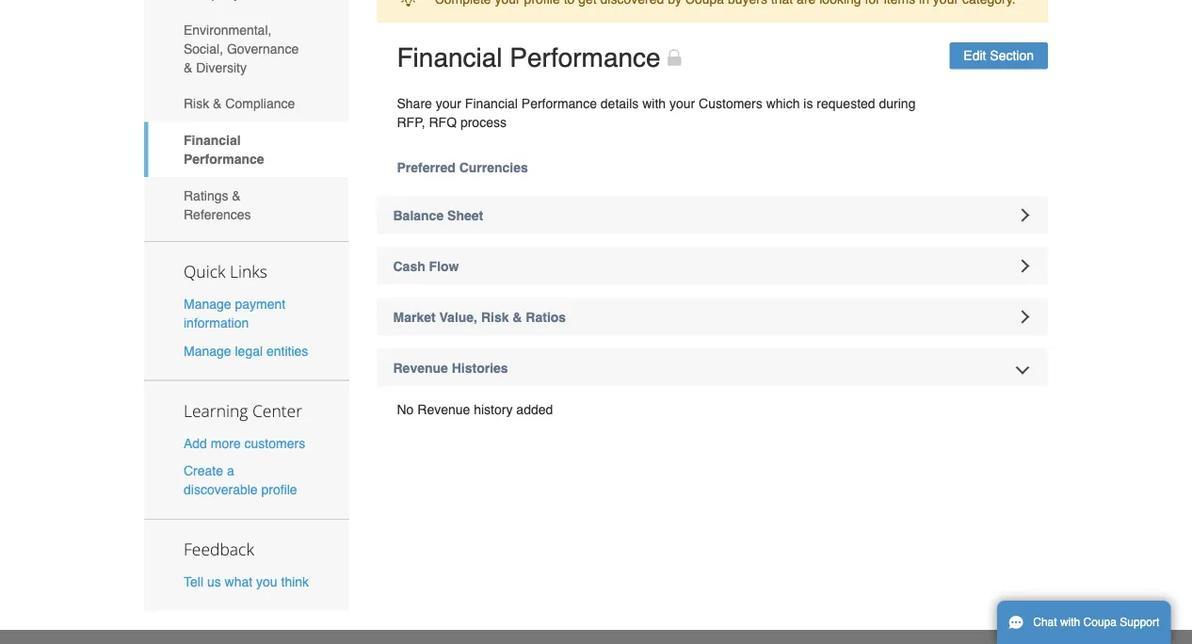 Task type: vqa. For each thing, say whether or not it's contained in the screenshot.
Tell us what you think button
yes



Task type: describe. For each thing, give the bounding box(es) containing it.
manage payment information
[[184, 297, 286, 331]]

think
[[281, 575, 309, 590]]

manage legal entities link
[[184, 343, 308, 358]]

market value, risk & ratios button
[[377, 298, 1049, 336]]

edit section
[[964, 48, 1035, 63]]

cash flow heading
[[377, 247, 1049, 285]]

add more customers
[[184, 436, 305, 451]]

quick links
[[184, 261, 267, 283]]

financial performance link
[[144, 122, 349, 177]]

add more customers link
[[184, 436, 305, 451]]

1 vertical spatial financial performance
[[184, 133, 264, 167]]

cash
[[393, 259, 426, 274]]

profile
[[261, 482, 297, 497]]

manage for manage payment information
[[184, 297, 231, 312]]

you
[[256, 575, 278, 590]]

create a discoverable profile link
[[184, 463, 297, 497]]

information
[[184, 316, 249, 331]]

compliance
[[226, 96, 295, 111]]

which
[[767, 96, 800, 111]]

history
[[474, 402, 513, 417]]

cash flow
[[393, 259, 459, 274]]

links
[[230, 261, 267, 283]]

payment
[[235, 297, 286, 312]]

balance sheet button
[[377, 196, 1049, 234]]

revenue histories
[[393, 360, 509, 376]]

ratings & references
[[184, 188, 251, 222]]

2 your from the left
[[670, 96, 696, 111]]

is
[[804, 96, 814, 111]]

more
[[211, 436, 241, 451]]

flow
[[429, 259, 459, 274]]

center
[[253, 399, 303, 422]]

sheet
[[448, 208, 484, 223]]

references
[[184, 207, 251, 222]]

value,
[[440, 310, 478, 325]]

preferred
[[397, 160, 456, 175]]

chat with coupa support
[[1034, 616, 1160, 629]]

0 vertical spatial financial
[[397, 43, 503, 73]]

0 vertical spatial performance
[[510, 43, 661, 73]]

market
[[393, 310, 436, 325]]

added
[[517, 402, 553, 417]]

rfq
[[429, 114, 457, 130]]

1 horizontal spatial financial performance
[[397, 43, 661, 73]]

financial inside share your financial performance details with your customers which is requested during rfp, rfq process
[[465, 96, 518, 111]]

learning center
[[184, 399, 303, 422]]

coupa
[[1084, 616, 1118, 629]]

histories
[[452, 360, 509, 376]]

diversity
[[196, 60, 247, 75]]

tell us what you think button
[[184, 573, 309, 592]]

edit
[[964, 48, 987, 63]]

with inside button
[[1061, 616, 1081, 629]]

manage legal entities
[[184, 343, 308, 358]]

revenue inside dropdown button
[[393, 360, 448, 376]]

us
[[207, 575, 221, 590]]

currencies
[[460, 160, 528, 175]]

no
[[397, 402, 414, 417]]



Task type: locate. For each thing, give the bounding box(es) containing it.
1 vertical spatial manage
[[184, 343, 231, 358]]

your left the 'customers'
[[670, 96, 696, 111]]

0 vertical spatial revenue
[[393, 360, 448, 376]]

process
[[461, 114, 507, 130]]

&
[[184, 60, 193, 75], [213, 96, 222, 111], [232, 188, 241, 203], [513, 310, 522, 325]]

feedback
[[184, 538, 254, 560]]

environmental, social, governance & diversity
[[184, 22, 299, 75]]

& inside 'dropdown button'
[[513, 310, 522, 325]]

create
[[184, 463, 223, 478]]

edit section link
[[950, 42, 1049, 69]]

manage for manage legal entities
[[184, 343, 231, 358]]

revenue right no
[[418, 402, 471, 417]]

details
[[601, 96, 639, 111]]

what
[[225, 575, 253, 590]]

with right details
[[643, 96, 666, 111]]

0 vertical spatial with
[[643, 96, 666, 111]]

add
[[184, 436, 207, 451]]

revenue
[[393, 360, 448, 376], [418, 402, 471, 417]]

social,
[[184, 41, 223, 56]]

environmental, social, governance & diversity link
[[144, 11, 349, 86]]

risk inside 'dropdown button'
[[481, 310, 509, 325]]

0 horizontal spatial risk
[[184, 96, 209, 111]]

& down diversity on the left of the page
[[213, 96, 222, 111]]

1 horizontal spatial your
[[670, 96, 696, 111]]

tell us what you think
[[184, 575, 309, 590]]

1 horizontal spatial with
[[1061, 616, 1081, 629]]

chat with coupa support button
[[998, 601, 1172, 645]]

financial performance
[[397, 43, 661, 73], [184, 133, 264, 167]]

1 horizontal spatial risk
[[481, 310, 509, 325]]

ratings
[[184, 188, 228, 203]]

performance up details
[[510, 43, 661, 73]]

governance
[[227, 41, 299, 56]]

revenue histories heading
[[377, 349, 1049, 387]]

revenue histories button
[[377, 349, 1049, 387]]

create a discoverable profile
[[184, 463, 297, 497]]

& left ratios
[[513, 310, 522, 325]]

& down social,
[[184, 60, 193, 75]]

market value, risk & ratios
[[393, 310, 566, 325]]

1 vertical spatial revenue
[[418, 402, 471, 417]]

1 vertical spatial risk
[[481, 310, 509, 325]]

market value, risk & ratios heading
[[377, 298, 1049, 336]]

alert
[[377, 0, 1049, 23]]

your
[[436, 96, 462, 111], [670, 96, 696, 111]]

financial
[[397, 43, 503, 73], [465, 96, 518, 111], [184, 133, 241, 148]]

learning
[[184, 399, 248, 422]]

ratios
[[526, 310, 566, 325]]

financial up process
[[465, 96, 518, 111]]

no revenue history added
[[397, 402, 553, 417]]

performance up ratings
[[184, 152, 264, 167]]

manage inside manage payment information
[[184, 297, 231, 312]]

0 vertical spatial financial performance
[[397, 43, 661, 73]]

0 vertical spatial manage
[[184, 297, 231, 312]]

balance sheet heading
[[377, 196, 1049, 234]]

requested
[[817, 96, 876, 111]]

legal
[[235, 343, 263, 358]]

0 horizontal spatial financial performance
[[184, 133, 264, 167]]

1 manage from the top
[[184, 297, 231, 312]]

& inside environmental, social, governance & diversity
[[184, 60, 193, 75]]

cash flow button
[[377, 247, 1049, 285]]

& up references
[[232, 188, 241, 203]]

preferred currencies
[[397, 160, 528, 175]]

performance inside share your financial performance details with your customers which is requested during rfp, rfq process
[[522, 96, 597, 111]]

quick
[[184, 261, 226, 283]]

rfp,
[[397, 114, 426, 130]]

support
[[1121, 616, 1160, 629]]

a
[[227, 463, 234, 478]]

1 vertical spatial financial
[[465, 96, 518, 111]]

customers
[[699, 96, 763, 111]]

balance sheet
[[393, 208, 484, 223]]

with inside share your financial performance details with your customers which is requested during rfp, rfq process
[[643, 96, 666, 111]]

risk
[[184, 96, 209, 111], [481, 310, 509, 325]]

chat
[[1034, 616, 1058, 629]]

& inside the ratings & references
[[232, 188, 241, 203]]

1 vertical spatial performance
[[522, 96, 597, 111]]

environmental,
[[184, 22, 272, 37]]

financial performance up process
[[397, 43, 661, 73]]

tell
[[184, 575, 204, 590]]

risk down diversity on the left of the page
[[184, 96, 209, 111]]

ratings & references link
[[144, 177, 349, 233]]

section
[[991, 48, 1035, 63]]

manage down information
[[184, 343, 231, 358]]

discoverable
[[184, 482, 258, 497]]

balance
[[393, 208, 444, 223]]

2 vertical spatial performance
[[184, 152, 264, 167]]

manage up information
[[184, 297, 231, 312]]

share
[[397, 96, 432, 111]]

0 horizontal spatial with
[[643, 96, 666, 111]]

financial up share
[[397, 43, 503, 73]]

performance left details
[[522, 96, 597, 111]]

2 manage from the top
[[184, 343, 231, 358]]

share your financial performance details with your customers which is requested during rfp, rfq process
[[397, 96, 916, 130]]

risk right value,
[[481, 310, 509, 325]]

entities
[[267, 343, 308, 358]]

customers
[[245, 436, 305, 451]]

financial performance down risk & compliance
[[184, 133, 264, 167]]

1 vertical spatial with
[[1061, 616, 1081, 629]]

performance
[[510, 43, 661, 73], [522, 96, 597, 111], [184, 152, 264, 167]]

risk & compliance link
[[144, 86, 349, 122]]

risk & compliance
[[184, 96, 295, 111]]

manage
[[184, 297, 231, 312], [184, 343, 231, 358]]

financial down risk & compliance
[[184, 133, 241, 148]]

0 vertical spatial risk
[[184, 96, 209, 111]]

2 vertical spatial financial
[[184, 133, 241, 148]]

0 horizontal spatial your
[[436, 96, 462, 111]]

during
[[880, 96, 916, 111]]

your up rfq
[[436, 96, 462, 111]]

1 your from the left
[[436, 96, 462, 111]]

with
[[643, 96, 666, 111], [1061, 616, 1081, 629]]

revenue up no
[[393, 360, 448, 376]]

with right 'chat'
[[1061, 616, 1081, 629]]

manage payment information link
[[184, 297, 286, 331]]



